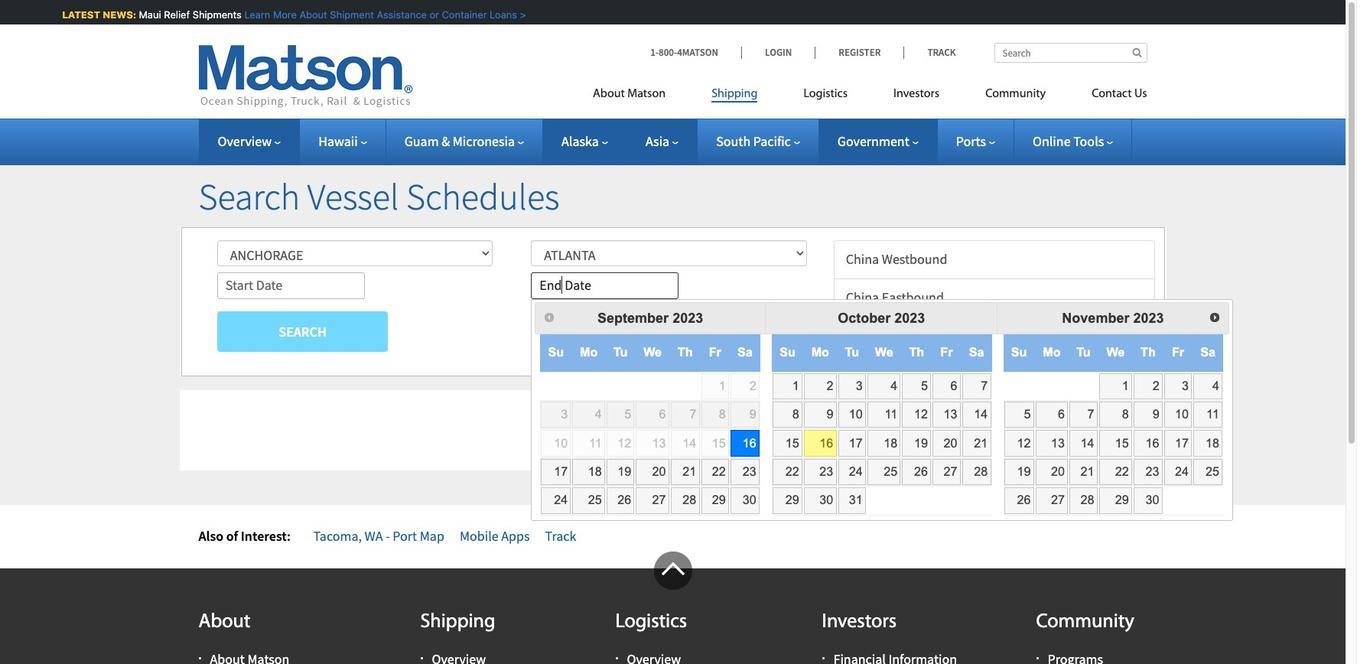 Task type: locate. For each thing, give the bounding box(es) containing it.
4 link for 12
[[868, 373, 901, 399]]

1 horizontal spatial 12 link
[[1004, 430, 1034, 457]]

tools
[[1073, 132, 1104, 150]]

search down overview link
[[199, 174, 300, 220]]

2 4 link from the left
[[1194, 373, 1223, 399]]

1 horizontal spatial 27
[[944, 464, 957, 478]]

2 th from the left
[[909, 345, 924, 359]]

3 9 from the left
[[1153, 407, 1159, 421]]

1 horizontal spatial 24
[[849, 464, 863, 478]]

su for september
[[548, 345, 564, 359]]

3 link
[[838, 373, 866, 399], [1164, 373, 1192, 399]]

1 horizontal spatial 13
[[944, 407, 957, 421]]

0 horizontal spatial logistics
[[615, 612, 687, 632]]

0 horizontal spatial 1 link
[[773, 373, 802, 399]]

1-800-4matson link
[[650, 46, 741, 59]]

blue matson logo with ocean, shipping, truck, rail and logistics written beneath it. image
[[199, 45, 413, 108]]

2 horizontal spatial 25
[[1206, 464, 1219, 478]]

1 horizontal spatial 1 link
[[1099, 373, 1132, 399]]

0 horizontal spatial th
[[678, 345, 693, 359]]

community
[[985, 88, 1046, 100], [1036, 612, 1134, 632]]

20 link
[[933, 430, 961, 457], [636, 459, 669, 485], [1036, 459, 1068, 485]]

2 30 from the left
[[820, 493, 833, 507]]

logistics link
[[781, 80, 871, 112]]

2 horizontal spatial 30
[[1146, 493, 1159, 507]]

2 2023 from the left
[[894, 311, 925, 326]]

1 horizontal spatial 19
[[914, 436, 928, 450]]

tu down september
[[613, 345, 628, 359]]

1 horizontal spatial sa
[[969, 345, 984, 359]]

september
[[598, 311, 669, 326]]

2 23 from the left
[[820, 464, 833, 478]]

2023 for september 2023
[[673, 311, 703, 326]]

11
[[885, 407, 898, 421], [1206, 407, 1219, 421], [589, 436, 602, 450]]

3 link for 11
[[838, 373, 866, 399]]

3 15 from the left
[[1115, 436, 1129, 450]]

1 15 from the left
[[712, 436, 726, 450]]

0 horizontal spatial 28
[[683, 493, 696, 507]]

fr
[[709, 345, 721, 359], [940, 345, 953, 359], [1172, 345, 1184, 359]]

1 horizontal spatial 7
[[981, 379, 988, 392]]

0 horizontal spatial 16 link
[[731, 430, 760, 457]]

1 horizontal spatial 30
[[820, 493, 833, 507]]

18
[[884, 436, 898, 450], [1206, 436, 1219, 450], [588, 464, 602, 478]]

footer containing about
[[0, 551, 1346, 664]]

2023 for november 2023
[[1133, 311, 1164, 326]]

1 horizontal spatial 4 link
[[1194, 373, 1223, 399]]

guam
[[404, 132, 439, 150]]

0 horizontal spatial 14 link
[[962, 402, 991, 428]]

1 horizontal spatial 3
[[856, 379, 863, 392]]

3 fr from the left
[[1172, 345, 1184, 359]]

1 16 link from the left
[[731, 430, 760, 457]]

1 23 link from the left
[[731, 459, 760, 485]]

sa
[[737, 345, 753, 359], [969, 345, 984, 359], [1201, 345, 1216, 359]]

2 9 link from the left
[[1134, 402, 1163, 428]]

1 horizontal spatial 21 link
[[962, 430, 991, 457]]

about for about
[[199, 612, 250, 632]]

2 11 link from the left
[[1194, 402, 1223, 428]]

2 2 from the left
[[826, 379, 833, 392]]

1 horizontal spatial 23 link
[[804, 459, 837, 485]]

20 for 20 link to the left
[[652, 464, 666, 478]]

Search search field
[[994, 43, 1147, 63]]

2023 right november on the right top of the page
[[1133, 311, 1164, 326]]

30 link
[[731, 487, 760, 514], [804, 487, 837, 514], [1134, 487, 1163, 514]]

30 for 3rd 30 link from left
[[1146, 493, 1159, 507]]

su
[[548, 345, 564, 359], [780, 345, 796, 359], [1011, 345, 1027, 359]]

0 vertical spatial 6 link
[[933, 373, 961, 399]]

15
[[712, 436, 726, 450], [785, 436, 799, 450], [1115, 436, 1129, 450]]

12
[[914, 407, 928, 421], [617, 436, 631, 450], [1017, 436, 1031, 450]]

tu down november on the right top of the page
[[1076, 345, 1091, 359]]

22
[[712, 464, 726, 478], [785, 464, 799, 478], [1115, 464, 1129, 478]]

3 30 from the left
[[1146, 493, 1159, 507]]

1 29 from the left
[[712, 493, 726, 507]]

2 horizontal spatial 24 link
[[1164, 459, 1192, 485]]

2 1 link from the left
[[1099, 373, 1132, 399]]

su for october
[[780, 345, 796, 359]]

3 30 link from the left
[[1134, 487, 1163, 514]]

learn more about shipment assistance or container loans > link
[[243, 8, 525, 21]]

we
[[643, 345, 662, 359], [875, 345, 893, 359], [1106, 345, 1125, 359]]

search vessel schedules
[[199, 174, 560, 220]]

3 mo from the left
[[1043, 345, 1061, 359]]

china inside 'link'
[[846, 288, 879, 306]]

1 tu from the left
[[613, 345, 628, 359]]

6 link
[[933, 373, 961, 399], [1036, 402, 1068, 428]]

2 horizontal spatial about
[[593, 88, 625, 100]]

1 16 from the left
[[743, 436, 756, 450]]

track link right apps
[[545, 527, 576, 545]]

0 horizontal spatial 5 link
[[902, 373, 931, 399]]

2 22 link from the left
[[773, 459, 802, 485]]

13 link
[[933, 402, 961, 428], [1036, 430, 1068, 457]]

search
[[199, 174, 300, 220], [279, 323, 327, 340]]

2 horizontal spatial we
[[1106, 345, 1125, 359]]

about inside footer
[[199, 612, 250, 632]]

0 vertical spatial china
[[846, 250, 879, 268]]

1 29 link from the left
[[701, 487, 729, 514]]

logistics inside footer
[[615, 612, 687, 632]]

2 horizontal spatial 16 link
[[1134, 430, 1163, 457]]

1 horizontal spatial th
[[909, 345, 924, 359]]

0 horizontal spatial we
[[643, 345, 662, 359]]

2 29 from the left
[[785, 493, 799, 507]]

november
[[1062, 311, 1129, 326]]

backtop image
[[654, 551, 692, 590]]

track link up investors link
[[904, 46, 956, 59]]

0 horizontal spatial track
[[545, 527, 576, 545]]

0 horizontal spatial shipping
[[420, 612, 495, 632]]

27 for 27 link to the left
[[652, 493, 666, 507]]

1 horizontal spatial 7 link
[[1070, 402, 1098, 428]]

5 for the topmost 5 link
[[921, 379, 928, 392]]

1 horizontal spatial 29
[[785, 493, 799, 507]]

3 16 from the left
[[1146, 436, 1159, 450]]

2 horizontal spatial 29
[[1115, 493, 1129, 507]]

th
[[678, 345, 693, 359], [909, 345, 924, 359], [1141, 345, 1156, 359]]

tacoma,
[[313, 527, 362, 545]]

2 horizontal spatial 3
[[1182, 379, 1189, 392]]

track link
[[904, 46, 956, 59], [545, 527, 576, 545]]

7 link
[[962, 373, 991, 399], [1070, 402, 1098, 428]]

login link
[[741, 46, 815, 59]]

2 3 link from the left
[[1164, 373, 1192, 399]]

we for september
[[643, 345, 662, 359]]

2 16 from the left
[[820, 436, 833, 450]]

1 horizontal spatial 25
[[884, 464, 898, 478]]

0 horizontal spatial 9 link
[[804, 402, 837, 428]]

1 vertical spatial about
[[593, 88, 625, 100]]

footer
[[0, 551, 1346, 664]]

shipping
[[712, 88, 758, 100], [420, 612, 495, 632]]

0 horizontal spatial 2 link
[[804, 373, 837, 399]]

1 vertical spatial 14 link
[[1070, 430, 1098, 457]]

End date text field
[[531, 272, 679, 299]]

search for search
[[279, 323, 327, 340]]

track up investors link
[[927, 46, 956, 59]]

search inside button
[[279, 323, 327, 340]]

fr for october 2023
[[940, 345, 953, 359]]

th down november 2023
[[1141, 345, 1156, 359]]

1 horizontal spatial 2023
[[894, 311, 925, 326]]

we down november 2023
[[1106, 345, 1125, 359]]

1-800-4matson
[[650, 46, 718, 59]]

4 for 13
[[891, 379, 898, 392]]

1 th from the left
[[678, 345, 693, 359]]

2 9 from the left
[[826, 407, 833, 421]]

13
[[944, 407, 957, 421], [652, 436, 666, 450], [1051, 436, 1065, 450]]

2 horizontal spatial 1
[[1122, 379, 1129, 392]]

search for search vessel schedules
[[199, 174, 300, 220]]

0 horizontal spatial 27
[[652, 493, 666, 507]]

2 we from the left
[[875, 345, 893, 359]]

17 link
[[838, 430, 866, 457], [1164, 430, 1192, 457], [541, 459, 571, 485]]

3 29 from the left
[[1115, 493, 1129, 507]]

about for about matson
[[593, 88, 625, 100]]

27 link
[[933, 459, 961, 485], [636, 487, 669, 514], [1036, 487, 1068, 514]]

2 29 link from the left
[[773, 487, 802, 514]]

2 china from the top
[[846, 288, 879, 306]]

25 for 25 link to the middle
[[884, 464, 898, 478]]

shipping inside top menu navigation
[[712, 88, 758, 100]]

2 horizontal spatial 20 link
[[1036, 459, 1068, 485]]

th down the "september 2023"
[[678, 345, 693, 359]]

mobile
[[460, 527, 499, 545]]

1 4 link from the left
[[868, 373, 901, 399]]

guam & micronesia
[[404, 132, 515, 150]]

track right apps
[[545, 527, 576, 545]]

china
[[846, 250, 879, 268], [846, 288, 879, 306]]

20
[[944, 436, 957, 450], [652, 464, 666, 478], [1051, 464, 1065, 478]]

16 link
[[731, 430, 760, 457], [804, 430, 837, 457], [1134, 430, 1163, 457]]

3 for 9
[[1182, 379, 1189, 392]]

2 horizontal spatial 2
[[1153, 379, 1159, 392]]

9
[[749, 407, 756, 421], [826, 407, 833, 421], [1153, 407, 1159, 421]]

shipping link
[[689, 80, 781, 112]]

investors inside top menu navigation
[[894, 88, 940, 100]]

27 for 27 link to the middle
[[944, 464, 957, 478]]

2 horizontal spatial su
[[1011, 345, 1027, 359]]

0 horizontal spatial 13 link
[[933, 402, 961, 428]]

1 horizontal spatial 30 link
[[804, 487, 837, 514]]

0 horizontal spatial 2
[[749, 379, 756, 392]]

1 horizontal spatial 17 link
[[838, 430, 866, 457]]

0 vertical spatial 5 link
[[902, 373, 931, 399]]

investors
[[894, 88, 940, 100], [822, 612, 897, 632]]

12 link
[[902, 402, 931, 428], [1004, 430, 1034, 457]]

30
[[743, 493, 756, 507], [820, 493, 833, 507], [1146, 493, 1159, 507]]

1 sa from the left
[[737, 345, 753, 359]]

2 horizontal spatial 9
[[1153, 407, 1159, 421]]

2 1 from the left
[[792, 379, 799, 392]]

october
[[838, 311, 891, 326]]

24
[[849, 464, 863, 478], [1175, 464, 1189, 478], [554, 493, 568, 507]]

0 vertical spatial track
[[927, 46, 956, 59]]

31 link
[[838, 487, 866, 514]]

mo
[[580, 345, 598, 359], [811, 345, 829, 359], [1043, 345, 1061, 359]]

2 horizontal spatial 8
[[1122, 407, 1129, 421]]

logistics down backtop image
[[615, 612, 687, 632]]

2 horizontal spatial 29 link
[[1099, 487, 1132, 514]]

1 vertical spatial investors
[[822, 612, 897, 632]]

0 horizontal spatial track link
[[545, 527, 576, 545]]

14
[[974, 407, 988, 421], [683, 436, 696, 450], [1080, 436, 1094, 450]]

1 su from the left
[[548, 345, 564, 359]]

hawaii
[[318, 132, 358, 150]]

2 horizontal spatial 13
[[1051, 436, 1065, 450]]

sa for october 2023
[[969, 345, 984, 359]]

china up "china eastbound"
[[846, 250, 879, 268]]

2 horizontal spatial 6
[[1058, 407, 1065, 421]]

9 for second 9 link from the right
[[826, 407, 833, 421]]

tu
[[613, 345, 628, 359], [845, 345, 859, 359], [1076, 345, 1091, 359]]

10 link
[[838, 402, 866, 428], [1164, 402, 1192, 428]]

2023 down eastbound
[[894, 311, 925, 326]]

login
[[765, 46, 792, 59]]

1 3 link from the left
[[838, 373, 866, 399]]

1 horizontal spatial 11 link
[[1194, 402, 1223, 428]]

search down start date text box
[[279, 323, 327, 340]]

1 1 link from the left
[[773, 373, 802, 399]]

4 link
[[868, 373, 901, 399], [1194, 373, 1223, 399]]

0 horizontal spatial 21 link
[[671, 459, 700, 485]]

9 for second 9 link from left
[[1153, 407, 1159, 421]]

1 2 link from the left
[[804, 373, 837, 399]]

29 for third 29 link from the right
[[712, 493, 726, 507]]

china up october
[[846, 288, 879, 306]]

3 for 12
[[856, 379, 863, 392]]

we down 'october 2023'
[[875, 345, 893, 359]]

2 horizontal spatial 30 link
[[1134, 487, 1163, 514]]

2 horizontal spatial 23 link
[[1134, 459, 1163, 485]]

1 fr from the left
[[709, 345, 721, 359]]

19
[[914, 436, 928, 450], [617, 464, 631, 478], [1017, 464, 1031, 478]]

1 horizontal spatial 8
[[792, 407, 799, 421]]

15 link
[[773, 430, 802, 457], [1099, 430, 1132, 457]]

28
[[974, 464, 988, 478], [683, 493, 696, 507], [1080, 493, 1094, 507]]

0 horizontal spatial 30
[[743, 493, 756, 507]]

maui
[[138, 8, 160, 21]]

asia
[[646, 132, 669, 150]]

2 mo from the left
[[811, 345, 829, 359]]

0 horizontal spatial 20
[[652, 464, 666, 478]]

overview link
[[218, 132, 281, 150]]

0 horizontal spatial 25 link
[[573, 487, 605, 514]]

track
[[927, 46, 956, 59], [545, 527, 576, 545]]

23 link
[[731, 459, 760, 485], [804, 459, 837, 485], [1134, 459, 1163, 485]]

1 we from the left
[[643, 345, 662, 359]]

th down 'october 2023'
[[909, 345, 924, 359]]

0 vertical spatial shipping
[[712, 88, 758, 100]]

0 horizontal spatial 24
[[554, 493, 568, 507]]

2 horizontal spatial 20
[[1051, 464, 1065, 478]]

1-
[[650, 46, 659, 59]]

2 horizontal spatial fr
[[1172, 345, 1184, 359]]

16 for 3rd 16 link from the left
[[1146, 436, 1159, 450]]

logistics down register link
[[804, 88, 848, 100]]

1 horizontal spatial 22 link
[[773, 459, 802, 485]]

2 vertical spatial about
[[199, 612, 250, 632]]

3 su from the left
[[1011, 345, 1027, 359]]

we down the "september 2023"
[[643, 345, 662, 359]]

2 10 link from the left
[[1164, 402, 1192, 428]]

2 2 link from the left
[[1134, 373, 1163, 399]]

0 horizontal spatial 22
[[712, 464, 726, 478]]

25 for left 25 link
[[588, 493, 602, 507]]

mobile apps
[[460, 527, 530, 545]]

2 horizontal spatial tu
[[1076, 345, 1091, 359]]

2 23 link from the left
[[804, 459, 837, 485]]

3 th from the left
[[1141, 345, 1156, 359]]

tu down october
[[845, 345, 859, 359]]

1 link for 9
[[773, 373, 802, 399]]

8
[[719, 407, 726, 421], [792, 407, 799, 421], [1122, 407, 1129, 421]]

28 for middle 28 link
[[974, 464, 988, 478]]

3 tu from the left
[[1076, 345, 1091, 359]]

5
[[921, 379, 928, 392], [624, 407, 631, 421], [1024, 407, 1031, 421]]

1 30 from the left
[[743, 493, 756, 507]]

0 horizontal spatial 21
[[683, 464, 696, 478]]

3 2 from the left
[[1153, 379, 1159, 392]]

3 22 from the left
[[1115, 464, 1129, 478]]

1 mo from the left
[[580, 345, 598, 359]]

Start date text field
[[217, 272, 365, 299]]

1 for 5
[[1122, 379, 1129, 392]]

None search field
[[994, 43, 1147, 63]]

logistics inside top menu navigation
[[804, 88, 848, 100]]

guam & micronesia link
[[404, 132, 524, 150]]

1 link for 6
[[1099, 373, 1132, 399]]

2 link for 10
[[804, 373, 837, 399]]

0 horizontal spatial mo
[[580, 345, 598, 359]]

tu for september 2023
[[613, 345, 628, 359]]

1
[[719, 379, 726, 392], [792, 379, 799, 392], [1122, 379, 1129, 392]]

2 sa from the left
[[969, 345, 984, 359]]

1 23 from the left
[[743, 464, 756, 478]]

sa for september 2023
[[737, 345, 753, 359]]

1 china from the top
[[846, 250, 879, 268]]

2 30 link from the left
[[804, 487, 837, 514]]

0 horizontal spatial 1
[[719, 379, 726, 392]]

0 horizontal spatial 10
[[554, 436, 568, 450]]

1 30 link from the left
[[731, 487, 760, 514]]

about inside top menu navigation
[[593, 88, 625, 100]]

28 for rightmost 28 link
[[1080, 493, 1094, 507]]

3 1 from the left
[[1122, 379, 1129, 392]]

asia link
[[646, 132, 679, 150]]

0 vertical spatial about
[[298, 8, 326, 21]]

3 8 from the left
[[1122, 407, 1129, 421]]

2 fr from the left
[[940, 345, 953, 359]]

2 su from the left
[[780, 345, 796, 359]]

26
[[914, 464, 928, 478], [617, 493, 631, 507], [1017, 493, 1031, 507]]

3 2023 from the left
[[1133, 311, 1164, 326]]

2 horizontal spatial 25 link
[[1194, 459, 1223, 485]]

24 link
[[838, 459, 866, 485], [1164, 459, 1192, 485], [541, 487, 571, 514]]

2 tu from the left
[[845, 345, 859, 359]]

6 for bottom 6 link
[[1058, 407, 1065, 421]]

0 horizontal spatial 12 link
[[902, 402, 931, 428]]

2023 right september
[[673, 311, 703, 326]]

2
[[749, 379, 756, 392], [826, 379, 833, 392], [1153, 379, 1159, 392]]

1 2023 from the left
[[673, 311, 703, 326]]



Task type: describe. For each thing, give the bounding box(es) containing it.
4 link for 9
[[1194, 373, 1223, 399]]

0 vertical spatial 12 link
[[902, 402, 931, 428]]

mobile apps link
[[460, 527, 530, 545]]

1 22 link from the left
[[701, 459, 729, 485]]

0 horizontal spatial 17 link
[[541, 459, 571, 485]]

4 for 10
[[1212, 379, 1219, 392]]

0 horizontal spatial 11
[[589, 436, 602, 450]]

1 vertical spatial track link
[[545, 527, 576, 545]]

27 for the rightmost 27 link
[[1051, 493, 1065, 507]]

search image
[[1133, 47, 1142, 57]]

1 vertical spatial 7 link
[[1070, 402, 1098, 428]]

1 horizontal spatial 25 link
[[868, 459, 901, 485]]

of
[[226, 527, 238, 545]]

0 horizontal spatial 27 link
[[636, 487, 669, 514]]

micronesia
[[453, 132, 515, 150]]

2 horizontal spatial 26
[[1017, 493, 1031, 507]]

1 horizontal spatial 19 link
[[902, 430, 931, 457]]

schedules
[[406, 174, 560, 220]]

800-
[[659, 46, 677, 59]]

government link
[[838, 132, 919, 150]]

1 vertical spatial 12 link
[[1004, 430, 1034, 457]]

29 for 3rd 29 link
[[1115, 493, 1129, 507]]

21 for the left 21 link
[[683, 464, 696, 478]]

china for china westbound
[[846, 250, 879, 268]]

2 horizontal spatial 19
[[1017, 464, 1031, 478]]

contact us
[[1092, 88, 1147, 100]]

more
[[272, 8, 296, 21]]

1 vertical spatial track
[[545, 527, 576, 545]]

overview
[[218, 132, 272, 150]]

port
[[393, 527, 417, 545]]

2023 for october 2023
[[894, 311, 925, 326]]

3 16 link from the left
[[1134, 430, 1163, 457]]

us
[[1134, 88, 1147, 100]]

news:
[[102, 8, 135, 21]]

september 2023
[[598, 311, 703, 326]]

about matson link
[[593, 80, 689, 112]]

30 for third 30 link from the right
[[743, 493, 756, 507]]

alaska link
[[562, 132, 608, 150]]

search button
[[217, 311, 388, 352]]

2 horizontal spatial 27 link
[[1036, 487, 1068, 514]]

0 horizontal spatial 26 link
[[607, 487, 634, 514]]

31
[[849, 493, 863, 507]]

south
[[716, 132, 751, 150]]

china for china eastbound
[[846, 288, 879, 306]]

mo for october
[[811, 345, 829, 359]]

community inside top menu navigation
[[985, 88, 1046, 100]]

tacoma, wa - port map link
[[313, 527, 444, 545]]

1 9 link from the left
[[804, 402, 837, 428]]

also of interest:
[[199, 527, 291, 545]]

south pacific
[[716, 132, 791, 150]]

assistance
[[376, 8, 426, 21]]

0 horizontal spatial 5
[[624, 407, 631, 421]]

2 horizontal spatial 7
[[1087, 407, 1094, 421]]

pacific
[[753, 132, 791, 150]]

1 vertical spatial 6 link
[[1036, 402, 1068, 428]]

2 horizontal spatial 12
[[1017, 436, 1031, 450]]

1 horizontal spatial 14 link
[[1070, 430, 1098, 457]]

1 horizontal spatial 17
[[849, 436, 863, 450]]

&
[[442, 132, 450, 150]]

1 horizontal spatial track
[[927, 46, 956, 59]]

online tools
[[1033, 132, 1104, 150]]

2 for 8
[[826, 379, 833, 392]]

0 horizontal spatial 24 link
[[541, 487, 571, 514]]

2 horizontal spatial 18
[[1206, 436, 1219, 450]]

0 horizontal spatial 7
[[690, 407, 696, 421]]

28 for left 28 link
[[683, 493, 696, 507]]

2 horizontal spatial 11
[[1206, 407, 1219, 421]]

shipments
[[191, 8, 240, 21]]

1 horizontal spatial 26
[[914, 464, 928, 478]]

1 2 from the left
[[749, 379, 756, 392]]

1 horizontal spatial 11
[[885, 407, 898, 421]]

register link
[[815, 46, 904, 59]]

2 horizontal spatial 28 link
[[1070, 487, 1098, 514]]

16 for first 16 link from the left
[[743, 436, 756, 450]]

0 horizontal spatial 18 link
[[573, 459, 605, 485]]

3 29 link from the left
[[1099, 487, 1132, 514]]

china westbound
[[846, 250, 947, 268]]

3 link for 8
[[1164, 373, 1192, 399]]

6 for 6 link to the top
[[950, 379, 957, 392]]

october 2023
[[838, 311, 925, 326]]

loans
[[489, 8, 516, 21]]

november 2023
[[1062, 311, 1164, 326]]

16 for second 16 link from the right
[[820, 436, 833, 450]]

21 for middle 21 link
[[974, 436, 988, 450]]

1 for 8
[[792, 379, 799, 392]]

1 horizontal spatial 27 link
[[933, 459, 961, 485]]

1 horizontal spatial about
[[298, 8, 326, 21]]

2 15 link from the left
[[1099, 430, 1132, 457]]

0 horizontal spatial 20 link
[[636, 459, 669, 485]]

investors link
[[871, 80, 962, 112]]

1 horizontal spatial 20 link
[[933, 430, 961, 457]]

mo for september
[[580, 345, 598, 359]]

china westbound link
[[834, 240, 1155, 279]]

ports link
[[956, 132, 995, 150]]

1 9 from the left
[[749, 407, 756, 421]]

2 22 from the left
[[785, 464, 799, 478]]

3 we from the left
[[1106, 345, 1125, 359]]

learn
[[243, 8, 269, 21]]

1 8 link from the left
[[773, 402, 802, 428]]

-
[[386, 527, 390, 545]]

3 sa from the left
[[1201, 345, 1216, 359]]

china eastbound
[[846, 288, 944, 306]]

also
[[199, 527, 223, 545]]

3 22 link from the left
[[1099, 459, 1132, 485]]

0 horizontal spatial 14
[[683, 436, 696, 450]]

1 10 link from the left
[[838, 402, 866, 428]]

0 vertical spatial 14 link
[[962, 402, 991, 428]]

wa
[[365, 527, 383, 545]]

1 horizontal spatial 14
[[974, 407, 988, 421]]

westbound
[[882, 250, 947, 268]]

2 horizontal spatial 26 link
[[1004, 487, 1034, 514]]

2 horizontal spatial 18 link
[[1194, 430, 1223, 457]]

1 horizontal spatial 13 link
[[1036, 430, 1068, 457]]

map
[[420, 527, 444, 545]]

top menu navigation
[[593, 80, 1147, 112]]

0 horizontal spatial 13
[[652, 436, 666, 450]]

24 for right 24 link
[[1175, 464, 1189, 478]]

2 for 5
[[1153, 379, 1159, 392]]

2 horizontal spatial 17 link
[[1164, 430, 1192, 457]]

2 horizontal spatial 14
[[1080, 436, 1094, 450]]

investors inside footer
[[822, 612, 897, 632]]

20 for the middle 20 link
[[944, 436, 957, 450]]

community inside footer
[[1036, 612, 1134, 632]]

online
[[1033, 132, 1071, 150]]

2 horizontal spatial 10
[[1175, 407, 1189, 421]]

0 horizontal spatial 6
[[659, 407, 666, 421]]

21 for right 21 link
[[1080, 464, 1094, 478]]

0 horizontal spatial 4
[[595, 407, 602, 421]]

1 horizontal spatial 28 link
[[962, 459, 991, 485]]

shipping inside footer
[[420, 612, 495, 632]]

vessel
[[307, 174, 399, 220]]

0 horizontal spatial 19
[[617, 464, 631, 478]]

0 horizontal spatial 17
[[554, 464, 568, 478]]

contact
[[1092, 88, 1132, 100]]

latest news: maui relief shipments learn more about shipment assistance or container loans >
[[61, 8, 525, 21]]

0 horizontal spatial 26
[[617, 493, 631, 507]]

1 8 from the left
[[719, 407, 726, 421]]

2 16 link from the left
[[804, 430, 837, 457]]

1 horizontal spatial 12
[[914, 407, 928, 421]]

th for october 2023
[[909, 345, 924, 359]]

fr for september 2023
[[709, 345, 721, 359]]

1 horizontal spatial 24 link
[[838, 459, 866, 485]]

1 22 from the left
[[712, 464, 726, 478]]

latest
[[61, 8, 99, 21]]

2 15 from the left
[[785, 436, 799, 450]]

0 horizontal spatial 19 link
[[607, 459, 634, 485]]

0 horizontal spatial 12
[[617, 436, 631, 450]]

online tools link
[[1033, 132, 1113, 150]]

5 for bottom 5 link
[[1024, 407, 1031, 421]]

2 horizontal spatial 19 link
[[1004, 459, 1034, 485]]

south pacific link
[[716, 132, 800, 150]]

2 8 from the left
[[792, 407, 799, 421]]

th for september 2023
[[678, 345, 693, 359]]

24 for leftmost 24 link
[[554, 493, 568, 507]]

we for october
[[875, 345, 893, 359]]

1 15 link from the left
[[773, 430, 802, 457]]

1 11 link from the left
[[868, 402, 901, 428]]

tacoma, wa - port map
[[313, 527, 444, 545]]

contact us link
[[1069, 80, 1147, 112]]

24 for the middle 24 link
[[849, 464, 863, 478]]

or
[[428, 8, 438, 21]]

shipment
[[329, 8, 373, 21]]

2 8 link from the left
[[1099, 402, 1132, 428]]

register
[[839, 46, 881, 59]]

alaska
[[562, 132, 599, 150]]

1 vertical spatial 5 link
[[1004, 402, 1034, 428]]

tu for october 2023
[[845, 345, 859, 359]]

ports
[[956, 132, 986, 150]]

1 horizontal spatial 18
[[884, 436, 898, 450]]

eastbound
[[882, 288, 944, 306]]

0 horizontal spatial 3
[[561, 407, 568, 421]]

>
[[519, 8, 525, 21]]

29 for 2nd 29 link from right
[[785, 493, 799, 507]]

hawaii link
[[318, 132, 367, 150]]

apps
[[501, 527, 530, 545]]

2 horizontal spatial 21 link
[[1070, 459, 1098, 485]]

30 for 2nd 30 link from left
[[820, 493, 833, 507]]

0 vertical spatial 13 link
[[933, 402, 961, 428]]

1 horizontal spatial 26 link
[[902, 459, 931, 485]]

20 for rightmost 20 link
[[1051, 464, 1065, 478]]

4matson
[[677, 46, 718, 59]]

3 23 link from the left
[[1134, 459, 1163, 485]]

about matson
[[593, 88, 666, 100]]

relief
[[163, 8, 189, 21]]

community link
[[962, 80, 1069, 112]]

0 horizontal spatial 7 link
[[962, 373, 991, 399]]

1 horizontal spatial track link
[[904, 46, 956, 59]]

government
[[838, 132, 909, 150]]

25 for right 25 link
[[1206, 464, 1219, 478]]

container
[[441, 8, 486, 21]]

0 horizontal spatial 18
[[588, 464, 602, 478]]

china eastbound link
[[834, 278, 1155, 317]]

1 horizontal spatial 18 link
[[868, 430, 901, 457]]

1 1 from the left
[[719, 379, 726, 392]]

0 horizontal spatial 28 link
[[671, 487, 700, 514]]

2 link for 7
[[1134, 373, 1163, 399]]

1 horizontal spatial 10
[[849, 407, 863, 421]]

interest:
[[241, 527, 291, 545]]

3 23 from the left
[[1146, 464, 1159, 478]]

matson
[[627, 88, 666, 100]]

2 horizontal spatial 17
[[1175, 436, 1189, 450]]



Task type: vqa. For each thing, say whether or not it's contained in the screenshot.


